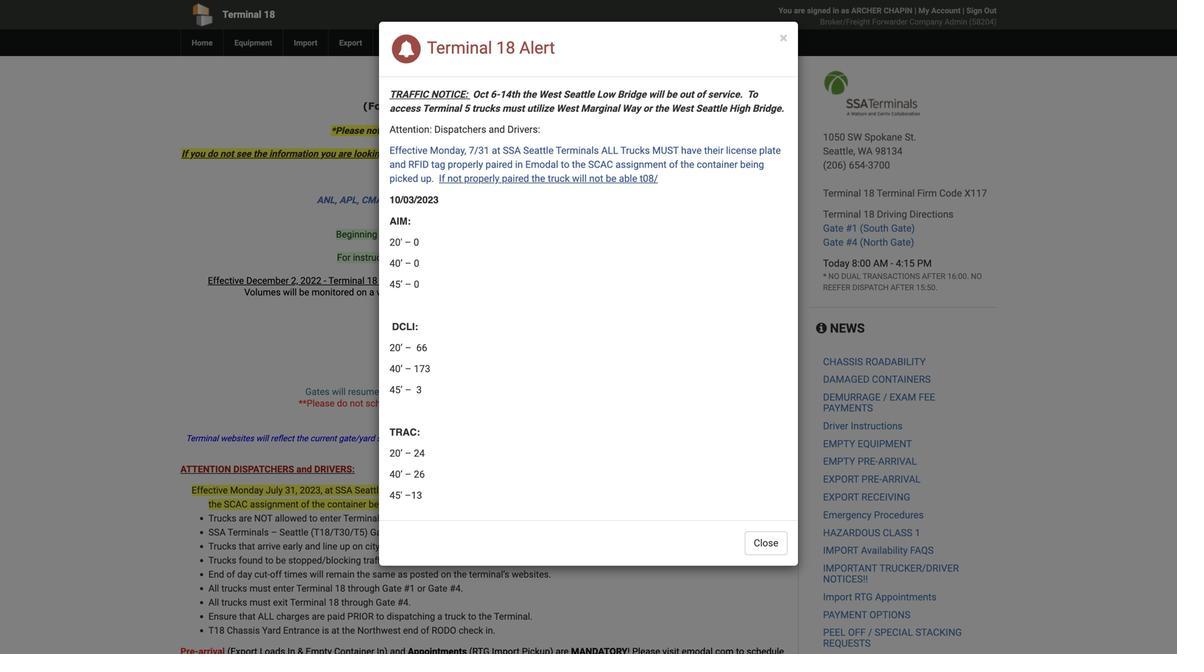 Task type: locate. For each thing, give the bounding box(es) containing it.
be inside oct 6-14th the west seattle low bridge will be out of service.  to access terminal 5 trucks must utilize west marginal way or the west seattle high bridge.
[[667, 89, 678, 100]]

that up found
[[239, 541, 255, 552]]

0 vertical spatial #1
[[847, 223, 858, 234]]

1 vertical spatial effective
[[208, 275, 244, 286]]

1 horizontal spatial map
[[581, 100, 603, 112]]

gate/yard up conditions
[[490, 275, 530, 286]]

end
[[209, 569, 224, 580]]

terminal
[[492, 555, 527, 566]]

be inside the beginning june 3, 2023, t18 will be open for a this will not affect container free time.
[[472, 229, 482, 240]]

2 horizontal spatial t18
[[528, 100, 549, 112]]

as left the they
[[623, 434, 632, 443]]

1 20' from the top
[[390, 342, 403, 354]]

0 horizontal spatial |
[[915, 6, 917, 15]]

0 horizontal spatial operations
[[532, 275, 577, 286]]

please
[[419, 434, 445, 443]]

0 vertical spatial all
[[209, 583, 219, 594]]

requests
[[824, 638, 871, 649]]

0 horizontal spatial #1
[[404, 583, 415, 594]]

20' down dcli: at left
[[390, 342, 403, 354]]

18 up msc,
[[550, 183, 560, 194]]

may right the they
[[652, 434, 668, 443]]

do inside terminal websites will reflect the current gate/yard schedules. please do not rely on information from outside parties as they may not reflect the most up to date information.*
[[447, 434, 456, 443]]

a inside effective monday july 31, 2023, at ssa seattle terminals all trucks must have their license plate and rfid tag properly paired in emodal to the scac assignment of the container being picked up. trucks are not allowed to enter terminal 18 prior to 0700. ssa terminals – seattle (t18/t30/t5) gates will begin processing trucks at 0800 until further notice trucks that arrive early and line up on city streets may be subject to citation by local law enforcement. trucks found to be stopped/blocking traffic may be suspended from terminal access. end of day cut-off times will remain the same as posted on the terminal's websites. all trucks must enter terminal 18 through gate #1 or gate #4. all trucks must exit terminal 18 through gate #4. ensure that all charges are paid prior to dispatching a truck to the terminal. t18 chassis yard entrance is at the northwest end of rodo check in.
[[438, 611, 443, 622]]

today for today                                                                                                                                                                                                                                                                                                                                                                                                                                                                                                                                                                                                                                                                                                           8:00 am - 4:15 pm * no dual transactions after 16:00.  no reefer dispatch after 15:50.
[[824, 258, 850, 269]]

0 vertical spatial plate
[[760, 145, 781, 156]]

1 horizontal spatial import
[[824, 591, 853, 603]]

account
[[932, 6, 961, 15]]

gate
[[571, 398, 590, 409]]

seattle inside 'effective monday, 7/31 at ssa seattle terminals all trucks must have their license plate and rfid tag properly paired in emodal to the scac assignment of the container being picked up.'
[[524, 145, 554, 156]]

same
[[373, 569, 396, 580]]

plate inside 'effective monday, 7/31 at ssa seattle terminals all trucks must have their license plate and rfid tag properly paired in emodal to the scac assignment of the container being picked up.'
[[760, 145, 781, 156]]

rfid up steamship
[[409, 159, 429, 170]]

0 vertical spatial /
[[884, 392, 888, 403]]

not inside the beginning june 3, 2023, t18 will be open for a this will not affect container free time.
[[441, 240, 454, 252]]

0 vertical spatial their
[[705, 145, 724, 156]]

0 vertical spatial scac
[[589, 159, 614, 170]]

– left 26
[[405, 469, 412, 480]]

or inside oct 6-14th the west seattle low bridge will be out of service.  to access terminal 5 trucks must utilize west marginal way or the west seattle high bridge.
[[644, 103, 653, 114]]

0 horizontal spatial 2023,
[[300, 485, 323, 496]]

1 vertical spatial gate/yard
[[585, 287, 625, 298]]

license
[[727, 145, 757, 156], [548, 485, 578, 496]]

0 vertical spatial enter
[[320, 513, 341, 524]]

temporarily
[[396, 275, 443, 286]]

effective inside 'effective december 2, 2022 - terminal 18 will temporarily be closing gate/yard operations on fridays due to ongoing volume declines volumes will be monitored on a weekly basis and when conditions improve, friday gate/yard operations will resume.'
[[208, 275, 244, 286]]

be up affect at top
[[472, 229, 482, 240]]

or down posted on the left of page
[[417, 583, 426, 594]]

8:00
[[853, 258, 871, 269]]

container inside effective monday july 31, 2023, at ssa seattle terminals all trucks must have their license plate and rfid tag properly paired in emodal to the scac assignment of the container being picked up. trucks are not allowed to enter terminal 18 prior to 0700. ssa terminals – seattle (t18/t30/t5) gates will begin processing trucks at 0800 until further notice trucks that arrive early and line up on city streets may be subject to citation by local law enforcement. trucks found to be stopped/blocking traffic may be suspended from terminal access. end of day cut-off times will remain the same as posted on the terminal's websites. all trucks must enter terminal 18 through gate #1 or gate #4. all trucks must exit terminal 18 through gate #4. ensure that all charges are paid prior to dispatching a truck to the terminal. t18 chassis yard entrance is at the northwest end of rodo check in.
[[328, 499, 367, 510]]

please right for,
[[403, 148, 431, 160]]

attention:
[[390, 124, 432, 135]]

container inside 'effective monday, 7/31 at ssa seattle terminals all trucks must have their license plate and rfid tag properly paired in emodal to the scac assignment of the container being picked up.'
[[697, 159, 738, 170]]

0 horizontal spatial scac
[[224, 499, 248, 510]]

assignment down july
[[250, 499, 299, 510]]

0 horizontal spatial being
[[369, 499, 392, 510]]

0 horizontal spatial as
[[398, 569, 408, 580]]

prior inside effective monday july 31, 2023, at ssa seattle terminals all trucks must have their license plate and rfid tag properly paired in emodal to the scac assignment of the container being picked up. trucks are not allowed to enter terminal 18 prior to 0700. ssa terminals – seattle (t18/t30/t5) gates will begin processing trucks at 0800 until further notice trucks that arrive early and line up on city streets may be subject to citation by local law enforcement. trucks found to be stopped/blocking traffic may be suspended from terminal access. end of day cut-off times will remain the same as posted on the terminal's websites. all trucks must enter terminal 18 through gate #1 or gate #4. all trucks must exit terminal 18 through gate #4. ensure that all charges are paid prior to dispatching a truck to the terminal. t18 chassis yard entrance is at the northwest end of rodo check in.
[[395, 513, 414, 524]]

0 horizontal spatial enter
[[273, 583, 294, 594]]

at
[[492, 145, 501, 156], [472, 398, 480, 409], [628, 398, 636, 409], [325, 485, 333, 496], [515, 527, 523, 538], [332, 625, 340, 636]]

or right above
[[564, 148, 573, 160]]

if inside if you do not see the information you are looking for, please refer to the menu items above or the links under news on the right-hand side of the screen.
[[182, 148, 188, 160]]

0 horizontal spatial ssa
[[209, 527, 226, 538]]

0 vertical spatial #4.
[[450, 583, 464, 594]]

2 vertical spatial in
[[722, 485, 730, 496]]

terminal inside 'steamship lines calling terminal 18 anl, apl, cma-cgm, chv (swire), cos, hlc, mae, msc, ool, sud, whl, wsl'
[[510, 183, 547, 194]]

have inside effective monday july 31, 2023, at ssa seattle terminals all trucks must have their license plate and rfid tag properly paired in emodal to the scac assignment of the container being picked up. trucks are not allowed to enter terminal 18 prior to 0700. ssa terminals – seattle (t18/t30/t5) gates will begin processing trucks at 0800 until further notice trucks that arrive early and line up on city streets may be subject to citation by local law enforcement. trucks found to be stopped/blocking traffic may be suspended from terminal access. end of day cut-off times will remain the same as posted on the terminal's websites. all trucks must enter terminal 18 through gate #1 or gate #4. all trucks must exit terminal 18 through gate #4. ensure that all charges are paid prior to dispatching a truck to the terminal. t18 chassis yard entrance is at the northwest end of rodo check in.
[[505, 485, 525, 496]]

40'
[[390, 258, 403, 269], [390, 363, 403, 375], [390, 469, 403, 480]]

be up posted on the left of page
[[410, 555, 420, 566]]

1 horizontal spatial as
[[623, 434, 632, 443]]

2 map from the left
[[581, 100, 603, 112]]

1 horizontal spatial container
[[483, 240, 522, 252]]

properly inside 'effective monday, 7/31 at ssa seattle terminals all trucks must have their license plate and rfid tag properly paired in emodal to the scac assignment of the container being picked up.'
[[448, 159, 483, 170]]

0 vertical spatial truck
[[548, 173, 570, 184]]

– left 173
[[405, 363, 412, 375]]

3 0 from the top
[[414, 279, 420, 290]]

2 vertical spatial 0
[[414, 279, 420, 290]]

being inside 'effective monday, 7/31 at ssa seattle terminals all trucks must have their license plate and rfid tag properly paired in emodal to the scac assignment of the container being picked up.'
[[741, 159, 765, 170]]

gates inside effective monday july 31, 2023, at ssa seattle terminals all trucks must have their license plate and rfid tag properly paired in emodal to the scac assignment of the container being picked up. trucks are not allowed to enter terminal 18 prior to 0700. ssa terminals – seattle (t18/t30/t5) gates will begin processing trucks at 0800 until further notice trucks that arrive early and line up on city streets may be subject to citation by local law enforcement. trucks found to be stopped/blocking traffic may be suspended from terminal access. end of day cut-off times will remain the same as posted on the terminal's websites. all trucks must enter terminal 18 through gate #1 or gate #4. all trucks must exit terminal 18 through gate #4. ensure that all charges are paid prior to dispatching a truck to the terminal. t18 chassis yard entrance is at the northwest end of rodo check in.
[[370, 527, 395, 538]]

1 vertical spatial or
[[564, 148, 573, 160]]

1 horizontal spatial up
[[745, 434, 754, 443]]

reflect
[[271, 434, 294, 443], [684, 434, 707, 443]]

1 vertical spatial container
[[483, 240, 522, 252]]

news
[[827, 321, 865, 336]]

must down cut-
[[250, 583, 271, 594]]

today inside today                                                                                                                                                                                                                                                                                                                                                                                                                                                                                                                                                                                                                                                                                                           8:00 am - 4:15 pm * no dual transactions after 16:00.  no reefer dispatch after 15:50.
[[824, 258, 850, 269]]

off
[[270, 569, 282, 580]]

gate)
[[892, 223, 916, 234], [891, 237, 915, 248]]

2 reflect from the left
[[684, 434, 707, 443]]

local
[[535, 541, 554, 552]]

current
[[310, 434, 337, 443]]

1 vertical spatial rfid
[[621, 485, 640, 496]]

1 vertical spatial yard
[[262, 625, 281, 636]]

tag inside effective monday july 31, 2023, at ssa seattle terminals all trucks must have their license plate and rfid tag properly paired in emodal to the scac assignment of the container being picked up. trucks are not allowed to enter terminal 18 prior to 0700. ssa terminals – seattle (t18/t30/t5) gates will begin processing trucks at 0800 until further notice trucks that arrive early and line up on city streets may be subject to citation by local law enforcement. trucks found to be stopped/blocking traffic may be suspended from terminal access. end of day cut-off times will remain the same as posted on the terminal's websites. all trucks must enter terminal 18 through gate #1 or gate #4. all trucks must exit terminal 18 through gate #4. ensure that all charges are paid prior to dispatching a truck to the terminal. t18 chassis yard entrance is at the northwest end of rodo check in.
[[643, 485, 656, 496]]

6-
[[491, 89, 500, 100]]

0 vertical spatial arrive
[[447, 398, 470, 409]]

a inside 'effective december 2, 2022 - terminal 18 will temporarily be closing gate/yard operations on fridays due to ongoing volume declines volumes will be monitored on a weekly basis and when conditions improve, friday gate/yard operations will resume.'
[[369, 287, 375, 298]]

(north
[[861, 237, 889, 248]]

must inside oct 6-14th the west seattle low bridge will be out of service.  to access terminal 5 trucks must utilize west marginal way or the west seattle high bridge.
[[503, 103, 525, 114]]

1 vertical spatial #4.
[[398, 597, 411, 608]]

up. up chv
[[421, 173, 434, 184]]

ssa up end
[[209, 527, 226, 538]]

dual
[[842, 272, 861, 281]]

20'
[[390, 237, 403, 248]]

1 vertical spatial prior
[[395, 513, 414, 524]]

× button
[[780, 29, 788, 47]]

– right 20'
[[405, 237, 411, 248]]

line
[[323, 541, 338, 552]]

1 vertical spatial from
[[470, 555, 490, 566]]

license inside effective monday july 31, 2023, at ssa seattle terminals all trucks must have their license plate and rfid tag properly paired in emodal to the scac assignment of the container being picked up. trucks are not allowed to enter terminal 18 prior to 0700. ssa terminals – seattle (t18/t30/t5) gates will begin processing trucks at 0800 until further notice trucks that arrive early and line up on city streets may be subject to citation by local law enforcement. trucks found to be stopped/blocking traffic may be suspended from terminal access. end of day cut-off times will remain the same as posted on the terminal's websites. all trucks must enter terminal 18 through gate #1 or gate #4. all trucks must exit terminal 18 through gate #4. ensure that all charges are paid prior to dispatching a truck to the terminal. t18 chassis yard entrance is at the northwest end of rodo check in.
[[548, 485, 578, 496]]

1 vertical spatial empty
[[824, 456, 856, 467]]

– right weekly
[[405, 279, 412, 290]]

1 horizontal spatial you
[[321, 148, 336, 160]]

up inside effective monday july 31, 2023, at ssa seattle terminals all trucks must have their license plate and rfid tag properly paired in emodal to the scac assignment of the container being picked up. trucks are not allowed to enter terminal 18 prior to 0700. ssa terminals – seattle (t18/t30/t5) gates will begin processing trucks at 0800 until further notice trucks that arrive early and line up on city streets may be subject to citation by local law enforcement. trucks found to be stopped/blocking traffic may be suspended from terminal access. end of day cut-off times will remain the same as posted on the terminal's websites. all trucks must enter terminal 18 through gate #1 or gate #4. all trucks must exit terminal 18 through gate #4. ensure that all charges are paid prior to dispatching a truck to the terminal. t18 chassis yard entrance is at the northwest end of rodo check in.
[[340, 541, 350, 552]]

rfid up notice
[[621, 485, 640, 496]]

terminal up the #4
[[824, 209, 862, 220]]

20' for 20' –  66
[[390, 342, 403, 354]]

terminal 18 image
[[824, 70, 921, 116]]

0 horizontal spatial tag
[[432, 159, 446, 170]]

1 vertical spatial #1
[[404, 583, 415, 594]]

from inside effective monday july 31, 2023, at ssa seattle terminals all trucks must have their license plate and rfid tag properly paired in emodal to the scac assignment of the container being picked up. trucks are not allowed to enter terminal 18 prior to 0700. ssa terminals – seattle (t18/t30/t5) gates will begin processing trucks at 0800 until further notice trucks that arrive early and line up on city streets may be subject to citation by local law enforcement. trucks found to be stopped/blocking traffic may be suspended from terminal access. end of day cut-off times will remain the same as posted on the terminal's websites. all trucks must enter terminal 18 through gate #1 or gate #4. all trucks must exit terminal 18 through gate #4. ensure that all charges are paid prior to dispatching a truck to the terminal. t18 chassis yard entrance is at the northwest end of rodo check in.
[[470, 555, 490, 566]]

in inside 'effective monday, 7/31 at ssa seattle terminals all trucks must have their license plate and rfid tag properly paired in emodal to the scac assignment of the container being picked up.'
[[516, 159, 523, 170]]

you left see
[[190, 148, 205, 160]]

you down the *please
[[321, 148, 336, 160]]

0 vertical spatial gates
[[306, 386, 330, 398]]

enter
[[320, 513, 341, 524], [273, 583, 294, 594]]

1 horizontal spatial #1
[[847, 223, 858, 234]]

0800!**
[[638, 398, 670, 409]]

picked
[[390, 173, 418, 184], [394, 499, 421, 510]]

1 horizontal spatial a
[[438, 611, 443, 622]]

begin
[[413, 527, 436, 538]]

18 up weekly
[[367, 275, 378, 286]]

1 horizontal spatial being
[[741, 159, 765, 170]]

t08/
[[640, 173, 658, 184]]

sw
[[848, 131, 863, 143]]

will inside terminal websites will reflect the current gate/yard schedules. please do not rely on information from outside parties as they may not reflect the most up to date information.*
[[256, 434, 269, 443]]

gate) up '4:15'
[[891, 237, 915, 248]]

0 horizontal spatial do
[[207, 148, 218, 160]]

16:00.
[[948, 272, 970, 281]]

in right ***
[[516, 159, 523, 170]]

1 no from the left
[[829, 272, 840, 281]]

map up home
[[581, 100, 603, 112]]

websites.
[[512, 569, 552, 580]]

40' for 40' – 0
[[390, 258, 403, 269]]

export up export receiving link
[[824, 474, 860, 485]]

changes
[[523, 125, 559, 136]]

2 horizontal spatial ssa
[[503, 145, 521, 156]]

a up rodo in the left of the page
[[438, 611, 443, 622]]

not left see
[[220, 148, 234, 160]]

arrival up receiving
[[883, 474, 921, 485]]

and inside 'effective december 2, 2022 - terminal 18 will temporarily be closing gate/yard operations on fridays due to ongoing volume declines volumes will be monitored on a weekly basis and when conditions improve, friday gate/yard operations will resume.'
[[432, 287, 448, 298]]

of right out
[[697, 89, 706, 100]]

1 vertical spatial is
[[322, 625, 329, 636]]

options
[[870, 609, 911, 621]]

a
[[521, 229, 526, 240], [369, 287, 375, 298], [438, 611, 443, 622]]

0 vertical spatial gate)
[[892, 223, 916, 234]]

yard down "forecast"
[[552, 100, 577, 112]]

oct 6-14th the west seattle low bridge will be out of service.  to access terminal 5 trucks must utilize west marginal way or the west seattle high bridge.
[[390, 89, 785, 114]]

enter up (t18/t30/t5)
[[320, 513, 341, 524]]

t18 inside the beginning june 3, 2023, t18 will be open for a this will not affect container free time.
[[437, 229, 453, 240]]

0 vertical spatial export
[[824, 474, 860, 485]]

is up out
[[686, 64, 693, 76]]

refer down made
[[433, 148, 453, 160]]

0 vertical spatial rfid
[[409, 159, 429, 170]]

0 vertical spatial may
[[652, 434, 668, 443]]

close button
[[745, 531, 788, 555]]

1050 sw spokane st. seattle, wa 98134 (206) 654-3700
[[824, 131, 917, 171]]

1 horizontal spatial if
[[439, 173, 445, 184]]

picked inside effective monday july 31, 2023, at ssa seattle terminals all trucks must have their license plate and rfid tag properly paired in emodal to the scac assignment of the container being picked up. trucks are not allowed to enter terminal 18 prior to 0700. ssa terminals – seattle (t18/t30/t5) gates will begin processing trucks at 0800 until further notice trucks that arrive early and line up on city streets may be subject to citation by local law enforcement. trucks found to be stopped/blocking traffic may be suspended from terminal access. end of day cut-off times will remain the same as posted on the terminal's websites. all trucks must enter terminal 18 through gate #1 or gate #4. all trucks must exit terminal 18 through gate #4. ensure that all charges are paid prior to dispatching a truck to the terminal. t18 chassis yard entrance is at the northwest end of rodo check in.
[[394, 499, 421, 510]]

seattle,
[[824, 145, 856, 157]]

arrival
[[879, 456, 918, 467], [883, 474, 921, 485]]

terminals down 40' – 26
[[386, 485, 427, 496]]

2 you from the left
[[321, 148, 336, 160]]

0 horizontal spatial in
[[516, 159, 523, 170]]

- right 13th
[[507, 345, 510, 356]]

(206)
[[824, 160, 847, 171]]

or inside effective monday july 31, 2023, at ssa seattle terminals all trucks must have their license plate and rfid tag properly paired in emodal to the scac assignment of the container being picked up. trucks are not allowed to enter terminal 18 prior to 0700. ssa terminals – seattle (t18/t30/t5) gates will begin processing trucks at 0800 until further notice trucks that arrive early and line up on city streets may be subject to citation by local law enforcement. trucks found to be stopped/blocking traffic may be suspended from terminal access. end of day cut-off times will remain the same as posted on the terminal's websites. all trucks must enter terminal 18 through gate #1 or gate #4. all trucks must exit terminal 18 through gate #4. ensure that all charges are paid prior to dispatching a truck to the terminal. t18 chassis yard entrance is at the northwest end of rodo check in.
[[417, 583, 426, 594]]

0 for 45' – 0
[[414, 279, 420, 290]]

up inside terminal websites will reflect the current gate/yard schedules. please do not rely on information from outside parties as they may not reflect the most up to date information.*
[[745, 434, 754, 443]]

1 horizontal spatial rfid
[[621, 485, 640, 496]]

up. inside effective monday july 31, 2023, at ssa seattle terminals all trucks must have their license plate and rfid tag properly paired in emodal to the scac assignment of the container being picked up. trucks are not allowed to enter terminal 18 prior to 0700. ssa terminals – seattle (t18/t30/t5) gates will begin processing trucks at 0800 until further notice trucks that arrive early and line up on city streets may be subject to citation by local law enforcement. trucks found to be stopped/blocking traffic may be suspended from terminal access. end of day cut-off times will remain the same as posted on the terminal's websites. all trucks must enter terminal 18 through gate #1 or gate #4. all trucks must exit terminal 18 through gate #4. ensure that all charges are paid prior to dispatching a truck to the terminal. t18 chassis yard entrance is at the northwest end of rodo check in.
[[424, 499, 437, 510]]

important trucker/driver notices!! link
[[824, 563, 960, 585]]

that up chassis
[[239, 611, 256, 622]]

have
[[421, 125, 440, 136], [682, 145, 702, 156], [505, 485, 525, 496]]

1 40' from the top
[[390, 258, 403, 269]]

terminals
[[498, 398, 537, 409]]

2 | from the left
[[963, 6, 965, 15]]

24
[[414, 448, 425, 459]]

chapin
[[884, 6, 913, 15]]

export up emergency
[[824, 492, 860, 503]]

0 vertical spatial up.
[[421, 173, 434, 184]]

2 0 from the top
[[414, 258, 420, 269]]

on inside terminal websites will reflect the current gate/yard schedules. please do not rely on information from outside parties as they may not reflect the most up to date information.*
[[488, 434, 497, 443]]

export receiving link
[[824, 492, 911, 503]]

prior down 45' –13 in the left bottom of the page
[[395, 513, 414, 524]]

is
[[686, 64, 693, 76], [322, 625, 329, 636]]

will inside oct 6-14th the west seattle low bridge will be out of service.  to access terminal 5 trucks must utilize west marginal way or the west seattle high bridge.
[[649, 89, 664, 100]]

2 20' from the top
[[390, 448, 403, 459]]

0 vertical spatial a
[[521, 229, 526, 240]]

1 horizontal spatial #4.
[[450, 583, 464, 594]]

1 horizontal spatial no
[[972, 272, 983, 281]]

plate up "further"
[[580, 485, 600, 496]]

1 45' from the top
[[390, 279, 403, 290]]

have left hand
[[682, 145, 702, 156]]

1 horizontal spatial or
[[564, 148, 573, 160]]

availability
[[862, 545, 908, 556]]

3,
[[403, 229, 410, 240]]

to inside 'effective december 2, 2022 - terminal 18 will temporarily be closing gate/yard operations on fridays due to ongoing volume declines volumes will be monitored on a weekly basis and when conditions improve, friday gate/yard operations will resume.'
[[642, 275, 650, 286]]

a left weekly
[[369, 287, 375, 298]]

basis
[[408, 287, 430, 298]]

0 vertical spatial all
[[602, 145, 619, 156]]

ssa up ***
[[503, 145, 521, 156]]

further
[[568, 527, 597, 538]]

tag down the they
[[643, 485, 656, 496]]

ssa inside 'effective monday, 7/31 at ssa seattle terminals all trucks must have their license plate and rfid tag properly paired in emodal to the scac assignment of the container being picked up.'
[[503, 145, 521, 156]]

mae,
[[512, 195, 534, 206]]

1 vertical spatial have
[[682, 145, 702, 156]]

0 horizontal spatial or
[[417, 583, 426, 594]]

aim:
[[390, 216, 411, 227]]

0 vertical spatial as
[[842, 6, 850, 15]]

all right –13 at bottom
[[429, 485, 446, 496]]

reefer
[[824, 283, 851, 292]]

to up check
[[468, 611, 477, 622]]

3 40' from the top
[[390, 469, 403, 480]]

1 | from the left
[[915, 6, 917, 15]]

will up affect at top
[[455, 229, 469, 240]]

their inside effective monday july 31, 2023, at ssa seattle terminals all trucks must have their license plate and rfid tag properly paired in emodal to the scac assignment of the container being picked up. trucks are not allowed to enter terminal 18 prior to 0700. ssa terminals – seattle (t18/t30/t5) gates will begin processing trucks at 0800 until further notice trucks that arrive early and line up on city streets may be subject to citation by local law enforcement. trucks found to be stopped/blocking traffic may be suspended from terminal access. end of day cut-off times will remain the same as posted on the terminal's websites. all trucks must enter terminal 18 through gate #1 or gate #4. all trucks must exit terminal 18 through gate #4. ensure that all charges are paid prior to dispatching a truck to the terminal. t18 chassis yard entrance is at the northwest end of rodo check in.
[[527, 485, 546, 496]]

stopped/blocking
[[288, 555, 361, 566]]

through
[[348, 583, 380, 594], [342, 597, 374, 608]]

by
[[523, 541, 532, 552]]

20' – 0
[[390, 237, 419, 248]]

45' for 45' – 0
[[390, 279, 403, 290]]

monitored
[[312, 287, 354, 298]]

terminal down times
[[297, 583, 333, 594]]

40' down 20'
[[390, 258, 403, 269]]

may inside terminal websites will reflect the current gate/yard schedules. please do not rely on information from outside parties as they may not reflect the most up to date information.*
[[652, 434, 668, 443]]

information down terminals at the left bottom
[[499, 434, 543, 443]]

today for today is thursday, october 05
[[657, 64, 683, 76]]

from up terminal's
[[470, 555, 490, 566]]

assignment inside effective monday july 31, 2023, at ssa seattle terminals all trucks must have their license plate and rfid tag properly paired in emodal to the scac assignment of the container being picked up. trucks are not allowed to enter terminal 18 prior to 0700. ssa terminals – seattle (t18/t30/t5) gates will begin processing trucks at 0800 until further notice trucks that arrive early and line up on city streets may be subject to citation by local law enforcement. trucks found to be stopped/blocking traffic may be suspended from terminal access. end of day cut-off times will remain the same as posted on the terminal's websites. all trucks must enter terminal 18 through gate #1 or gate #4. all trucks must exit terminal 18 through gate #4. ensure that all charges are paid prior to dispatching a truck to the terminal. t18 chassis yard entrance is at the northwest end of rodo check in.
[[250, 499, 299, 510]]

20'
[[390, 342, 403, 354], [390, 448, 403, 459]]

trucks inside 'effective monday, 7/31 at ssa seattle terminals all trucks must have their license plate and rfid tag properly paired in emodal to the scac assignment of the container being picked up.'
[[621, 145, 650, 156]]

1 vertical spatial information
[[499, 434, 543, 443]]

1 vertical spatial import
[[824, 591, 853, 603]]

terminal up (for terminal map click here, t18 yard map )
[[460, 85, 509, 97]]

2 45' from the top
[[390, 384, 403, 396]]

on left city
[[353, 541, 363, 552]]

from inside terminal websites will reflect the current gate/yard schedules. please do not rely on information from outside parties as they may not reflect the most up to date information.*
[[545, 434, 563, 443]]

1 horizontal spatial truck
[[548, 173, 570, 184]]

click
[[468, 100, 493, 112]]

40' – 0
[[390, 258, 420, 269]]

1 vertical spatial refer
[[502, 252, 521, 263]]

– inside effective monday july 31, 2023, at ssa seattle terminals all trucks must have their license plate and rfid tag properly paired in emodal to the scac assignment of the container being picked up. trucks are not allowed to enter terminal 18 prior to 0700. ssa terminals – seattle (t18/t30/t5) gates will begin processing trucks at 0800 until further notice trucks that arrive early and line up on city streets may be subject to citation by local law enforcement. trucks found to be stopped/blocking traffic may be suspended from terminal access. end of day cut-off times will remain the same as posted on the terminal's websites. all trucks must enter terminal 18 through gate #1 or gate #4. all trucks must exit terminal 18 through gate #4. ensure that all charges are paid prior to dispatching a truck to the terminal. t18 chassis yard entrance is at the northwest end of rodo check in.
[[271, 527, 277, 538]]

40' for 40' – 173
[[390, 363, 403, 375]]

#4. up dispatching
[[398, 597, 411, 608]]

are
[[794, 6, 806, 15], [338, 148, 352, 160], [239, 513, 252, 524], [312, 611, 325, 622]]

0 horizontal spatial rfid
[[409, 159, 429, 170]]

2 40' from the top
[[390, 363, 403, 375]]

schedules.
[[377, 434, 417, 443]]

0 right 3,
[[414, 237, 419, 248]]

arrive down remainder
[[447, 398, 470, 409]]

0 vertical spatial being
[[741, 159, 765, 170]]

0 horizontal spatial gate/yard
[[339, 434, 375, 443]]

– for 20' – 24
[[405, 448, 412, 459]]

2 vertical spatial 40'
[[390, 469, 403, 480]]

not up participation
[[441, 240, 454, 252]]

1 vertical spatial as
[[623, 434, 632, 443]]

0 horizontal spatial yard
[[262, 625, 281, 636]]

2 empty from the top
[[824, 456, 856, 467]]

please inside if you do not see the information you are looking for, please refer to the menu items above or the links under news on the right-hand side of the screen.
[[403, 148, 431, 160]]

1 0 from the top
[[414, 237, 419, 248]]

2023, up this
[[412, 229, 435, 240]]

2 vertical spatial do
[[447, 434, 456, 443]]

low
[[597, 89, 616, 100]]

that left the we
[[387, 125, 404, 136]]

map
[[442, 100, 465, 112], [581, 100, 603, 112]]

from left outside
[[545, 434, 563, 443]]

terminal up monitored
[[329, 275, 365, 286]]

driver
[[824, 420, 849, 432]]

cma-
[[362, 195, 386, 206]]

demurrage
[[824, 392, 881, 403]]

1 reflect from the left
[[271, 434, 294, 443]]

2 horizontal spatial a
[[521, 229, 526, 240]]

1 horizontal spatial may
[[413, 541, 431, 552]]

all down exit
[[258, 611, 274, 622]]

information.*
[[460, 445, 509, 455]]

if for if you do not see the information you are looking for, please refer to the menu items above or the links under news on the right-hand side of the screen.
[[182, 148, 188, 160]]

2 horizontal spatial may
[[652, 434, 668, 443]]

reflect left most
[[684, 434, 707, 443]]

streets
[[382, 541, 411, 552]]

refer inside if you do not see the information you are looking for, please refer to the menu items above or the links under news on the right-hand side of the screen.
[[433, 148, 453, 160]]

t18 yard map link
[[528, 100, 603, 112]]

0 vertical spatial container
[[697, 159, 738, 170]]

1 horizontal spatial license
[[727, 145, 757, 156]]

allowed
[[275, 513, 307, 524]]

0 vertical spatial arrival
[[879, 456, 918, 467]]

effective inside 'effective monday, 7/31 at ssa seattle terminals all trucks must have their license plate and rfid tag properly paired in emodal to the scac assignment of the container being picked up.'
[[390, 145, 428, 156]]

gate #4 (north gate) link
[[824, 237, 915, 248]]

0 vertical spatial picked
[[390, 173, 418, 184]]

after up 15:50. on the top right of page
[[923, 272, 946, 281]]

0 vertical spatial paired
[[486, 159, 513, 170]]

prior
[[348, 611, 374, 622]]

that
[[387, 125, 404, 136], [239, 541, 255, 552], [239, 611, 256, 622]]

container down open
[[483, 240, 522, 252]]

pre- down empty equipment link at the bottom
[[858, 456, 879, 467]]

1 horizontal spatial from
[[545, 434, 563, 443]]

0 horizontal spatial no
[[829, 272, 840, 281]]

1 horizontal spatial prior
[[539, 398, 559, 409]]

/
[[884, 392, 888, 403], [869, 627, 873, 639]]

effective inside effective monday july 31, 2023, at ssa seattle terminals all trucks must have their license plate and rfid tag properly paired in emodal to the scac assignment of the container being picked up. trucks are not allowed to enter terminal 18 prior to 0700. ssa terminals – seattle (t18/t30/t5) gates will begin processing trucks at 0800 until further notice trucks that arrive early and line up on city streets may be subject to citation by local law enforcement. trucks found to be stopped/blocking traffic may be suspended from terminal access. end of day cut-off times will remain the same as posted on the terminal's websites. all trucks must enter terminal 18 through gate #1 or gate #4. all trucks must exit terminal 18 through gate #4. ensure that all charges are paid prior to dispatching a truck to the terminal. t18 chassis yard entrance is at the northwest end of rodo check in.
[[192, 485, 228, 496]]

1 vertical spatial truck
[[445, 611, 466, 622]]

info circle image
[[817, 322, 827, 334]]

transactions
[[863, 272, 921, 281]]

0 for 20' – 0
[[414, 237, 419, 248]]

outside
[[565, 434, 593, 443]]

our
[[572, 125, 586, 136]]

will up 'for instructions on participation please refer to the'
[[425, 240, 438, 252]]

0 vertical spatial effective
[[390, 145, 428, 156]]

all inside 'effective monday, 7/31 at ssa seattle terminals all trucks must have their license plate and rfid tag properly paired in emodal to the scac assignment of the container being picked up.'
[[602, 145, 619, 156]]

2 export from the top
[[824, 492, 860, 503]]

information right see
[[269, 148, 318, 160]]

at up ***
[[492, 145, 501, 156]]

1 vertical spatial please
[[472, 252, 499, 263]]

today up *
[[824, 258, 850, 269]]

terminal inside terminal 18 link
[[223, 9, 262, 20]]

/ right off
[[869, 627, 873, 639]]

2 all from the top
[[209, 597, 219, 608]]

as inside effective monday july 31, 2023, at ssa seattle terminals all trucks must have their license plate and rfid tag properly paired in emodal to the scac assignment of the container being picked up. trucks are not allowed to enter terminal 18 prior to 0700. ssa terminals – seattle (t18/t30/t5) gates will begin processing trucks at 0800 until further notice trucks that arrive early and line up on city streets may be subject to citation by local law enforcement. trucks found to be stopped/blocking traffic may be suspended from terminal access. end of day cut-off times will remain the same as posted on the terminal's websites. all trucks must enter terminal 18 through gate #1 or gate #4. all trucks must exit terminal 18 through gate #4. ensure that all charges are paid prior to dispatching a truck to the terminal. t18 chassis yard entrance is at the northwest end of rodo check in.
[[398, 569, 408, 580]]

october up to
[[740, 64, 774, 76]]

time.
[[543, 240, 564, 252]]

– for 20' – 0
[[405, 237, 411, 248]]

do
[[207, 148, 218, 160], [337, 398, 348, 409], [447, 434, 456, 443]]

receiving
[[862, 492, 911, 503]]

1 vertical spatial a
[[369, 287, 375, 298]]

refer down for
[[502, 252, 521, 263]]

ool,
[[561, 195, 581, 206]]

assignment inside 'effective monday, 7/31 at ssa seattle terminals all trucks must have their license plate and rfid tag properly paired in emodal to the scac assignment of the container being picked up.'
[[616, 159, 667, 170]]

of
[[697, 89, 706, 100], [762, 148, 771, 160], [670, 159, 679, 170], [499, 386, 507, 398], [301, 499, 310, 510], [227, 569, 235, 580], [421, 625, 430, 636]]

gates up city
[[370, 527, 395, 538]]

enter up exit
[[273, 583, 294, 594]]

rely
[[473, 434, 486, 443]]



Task type: describe. For each thing, give the bounding box(es) containing it.
1 vertical spatial may
[[413, 541, 431, 552]]

of right end
[[421, 625, 430, 636]]

will up weekly
[[380, 275, 394, 286]]

not up sud,
[[590, 173, 604, 184]]

license inside 'effective monday, 7/31 at ssa seattle terminals all trucks must have their license plate and rfid tag properly paired in emodal to the scac assignment of the container being picked up.'
[[727, 145, 757, 156]]

beginning june
[[336, 229, 400, 240]]

not left rely
[[458, 434, 471, 443]]

information inside terminal websites will reflect the current gate/yard schedules. please do not rely on information from outside parties as they may not reflect the most up to date information.*
[[499, 434, 543, 443]]

2023, inside effective monday july 31, 2023, at ssa seattle terminals all trucks must have their license plate and rfid tag properly paired in emodal to the scac assignment of the container being picked up. trucks are not allowed to enter terminal 18 prior to 0700. ssa terminals – seattle (t18/t30/t5) gates will begin processing trucks at 0800 until further notice trucks that arrive early and line up on city streets may be subject to citation by local law enforcement. trucks found to be stopped/blocking traffic may be suspended from terminal access. end of day cut-off times will remain the same as posted on the terminal's websites. all trucks must enter terminal 18 through gate #1 or gate #4. all trucks must exit terminal 18 through gate #4. ensure that all charges are paid prior to dispatching a truck to the terminal. t18 chassis yard entrance is at the northwest end of rodo check in.
[[300, 485, 323, 496]]

information inside if you do not see the information you are looking for, please refer to the menu items above or the links under news on the right-hand side of the screen.
[[269, 148, 318, 160]]

be left 'able' on the right
[[606, 173, 617, 184]]

effective for effective december 2, 2022 - terminal 18 will temporarily be closing gate/yard operations on fridays due to ongoing volume declines volumes will be monitored on a weekly basis and when conditions improve, friday gate/yard operations will resume.
[[208, 275, 244, 286]]

not right the they
[[670, 434, 682, 443]]

– for 40' – 0
[[405, 258, 412, 269]]

yard inside effective monday july 31, 2023, at ssa seattle terminals all trucks must have their license plate and rfid tag properly paired in emodal to the scac assignment of the container being picked up. trucks are not allowed to enter terminal 18 prior to 0700. ssa terminals – seattle (t18/t30/t5) gates will begin processing trucks at 0800 until further notice trucks that arrive early and line up on city streets may be subject to citation by local law enforcement. trucks found to be stopped/blocking traffic may be suspended from terminal access. end of day cut-off times will remain the same as posted on the terminal's websites. all trucks must enter terminal 18 through gate #1 or gate #4. all trucks must exit terminal 18 through gate #4. ensure that all charges are paid prior to dispatching a truck to the terminal. t18 chassis yard entrance is at the northwest end of rodo check in.
[[262, 625, 281, 636]]

of inside if you do not see the information you are looking for, please refer to the menu items above or the links under news on the right-hand side of the screen.
[[762, 148, 771, 160]]

seattle up marginal
[[564, 89, 595, 100]]

damaged containers link
[[824, 374, 932, 385]]

1 horizontal spatial ssa
[[335, 485, 353, 496]]

*please
[[331, 125, 364, 136]]

to inside 'effective monday, 7/31 at ssa seattle terminals all trucks must have their license plate and rfid tag properly paired in emodal to the scac assignment of the container being picked up.'
[[561, 159, 570, 170]]

made
[[443, 125, 466, 136]]

above
[[536, 148, 562, 160]]

west up utilize
[[539, 89, 561, 100]]

when
[[450, 287, 472, 298]]

2 vertical spatial that
[[239, 611, 256, 622]]

terminal.
[[494, 611, 533, 622]]

instructions
[[851, 420, 903, 432]]

0 horizontal spatial #4.
[[398, 597, 411, 608]]

40' for 40' – 26
[[390, 469, 403, 480]]

1 vertical spatial pre-
[[862, 474, 883, 485]]

terminal 18
[[223, 9, 275, 20]]

welcome to terminal 18 forecast
[[392, 85, 577, 97]]

recent
[[494, 125, 521, 136]]

import inside chassis roadability damaged containers demurrage / exam fee payments driver instructions empty equipment empty pre-arrival export pre-arrival export receiving emergency procedures hazardous class 1 import availability faqs important trucker/driver notices!! import rtg appointments payment options peel off / special stacking requests
[[824, 591, 853, 603]]

#1 inside terminal 18 driving directions gate #1 (south gate) gate #4 (north gate)
[[847, 223, 858, 234]]

if you do not see the information you are looking for, please refer to the menu items above or the links under news on the right-hand side of the screen.
[[182, 148, 787, 171]]

empty pre-arrival link
[[824, 456, 918, 467]]

1 vertical spatial through
[[342, 597, 374, 608]]

#1 inside effective monday july 31, 2023, at ssa seattle terminals all trucks must have their license plate and rfid tag properly paired in emodal to the scac assignment of the container being picked up. trucks are not allowed to enter terminal 18 prior to 0700. ssa terminals – seattle (t18/t30/t5) gates will begin processing trucks at 0800 until further notice trucks that arrive early and line up on city streets may be subject to citation by local law enforcement. trucks found to be stopped/blocking traffic may be suspended from terminal access. end of day cut-off times will remain the same as posted on the terminal's websites. all trucks must enter terminal 18 through gate #1 or gate #4. all trucks must exit terminal 18 through gate #4. ensure that all charges are paid prior to dispatching a truck to the terminal. t18 chassis yard entrance is at the northwest end of rodo check in.
[[404, 583, 415, 594]]

trac:
[[390, 427, 420, 438]]

enforcement.
[[573, 541, 629, 552]]

0 horizontal spatial have
[[421, 125, 440, 136]]

1 vertical spatial arrival
[[883, 474, 921, 485]]

tag inside 'effective monday, 7/31 at ssa seattle terminals all trucks must have their license plate and rfid tag properly paired in emodal to the scac assignment of the container being picked up.'
[[432, 159, 446, 170]]

on right monitored
[[357, 287, 367, 298]]

to left gate
[[561, 398, 569, 409]]

0 horizontal spatial terminals
[[228, 527, 269, 538]]

effective for effective monday july 31, 2023, at ssa seattle terminals all trucks must have their license plate and rfid tag properly paired in emodal to the scac assignment of the container being picked up. trucks are not allowed to enter terminal 18 prior to 0700. ssa terminals – seattle (t18/t30/t5) gates will begin processing trucks at 0800 until further notice trucks that arrive early and line up on city streets may be subject to citation by local law enforcement. trucks found to be stopped/blocking traffic may be suspended from terminal access. end of day cut-off times will remain the same as posted on the terminal's websites. all trucks must enter terminal 18 through gate #1 or gate #4. all trucks must exit terminal 18 through gate #4. ensure that all charges are paid prior to dispatching a truck to the terminal. t18 chassis yard entrance is at the northwest end of rodo check in.
[[192, 485, 228, 496]]

special
[[875, 627, 914, 639]]

0 horizontal spatial may
[[390, 555, 408, 566]]

40' – 26
[[390, 469, 425, 480]]

18 down remain
[[335, 583, 346, 594]]

gate/yard inside terminal websites will reflect the current gate/yard schedules. please do not rely on information from outside parties as they may not reflect the most up to date information.*
[[339, 434, 375, 443]]

friday, october 6th - friday, october 13th - friday, october 20th - friday, october 27th -
[[422, 333, 512, 379]]

not inside if you do not see the information you are looking for, please refer to the menu items above or the links under news on the right-hand side of the screen.
[[220, 148, 234, 160]]

at up the by
[[515, 527, 523, 538]]

be up when in the left of the page
[[445, 275, 456, 286]]

as inside terminal websites will reflect the current gate/yard schedules. please do not rely on information from outside parties as they may not reflect the most up to date information.*
[[623, 434, 632, 443]]

terminal down (206)
[[824, 188, 862, 199]]

broker/freight
[[821, 17, 871, 26]]

to inside if you do not see the information you are looking for, please refer to the menu items above or the links under news on the right-hand side of the screen.
[[456, 148, 464, 160]]

october left 6th
[[454, 333, 487, 344]]

to right emodal
[[766, 485, 774, 496]]

1050
[[824, 131, 846, 143]]

18 up paid
[[329, 597, 339, 608]]

seattle left the high
[[696, 103, 727, 114]]

terminal inside terminal 18 driving directions gate #1 (south gate) gate #4 (north gate)
[[824, 209, 862, 220]]

terminal up notice:
[[427, 38, 493, 58]]

20th
[[486, 356, 505, 367]]

or inside if you do not see the information you are looking for, please refer to the menu items above or the links under news on the right-hand side of the screen.
[[564, 148, 573, 160]]

18 up here,
[[512, 85, 526, 97]]

ensure
[[209, 611, 237, 622]]

emergency
[[824, 509, 872, 521]]

websites
[[221, 434, 254, 443]]

terminal 18 alert
[[424, 38, 555, 58]]

not down resume on the bottom left of page
[[350, 398, 364, 409]]

×
[[780, 29, 788, 47]]

sign out link
[[967, 6, 997, 15]]

and up 31,
[[297, 464, 312, 475]]

will down ongoing at the top
[[674, 287, 688, 298]]

notice
[[599, 527, 625, 538]]

dispatchers
[[435, 124, 487, 135]]

will down stopped/blocking
[[310, 569, 324, 580]]

my
[[919, 6, 930, 15]]

volume
[[688, 275, 719, 286]]

0 vertical spatial prior
[[539, 398, 559, 409]]

traffic notice:
[[390, 89, 471, 100]]

close
[[754, 537, 779, 549]]

and up menu at the left of page
[[489, 124, 505, 135]]

be up suspended
[[433, 541, 444, 552]]

terminal inside terminal websites will reflect the current gate/yard schedules. please do not rely on information from outside parties as they may not reflect the most up to date information.*
[[186, 434, 219, 443]]

paired inside effective monday july 31, 2023, at ssa seattle terminals all trucks must have their license plate and rfid tag properly paired in emodal to the scac assignment of the container being picked up. trucks are not allowed to enter terminal 18 prior to 0700. ssa terminals – seattle (t18/t30/t5) gates will begin processing trucks at 0800 until further notice trucks that arrive early and line up on city streets may be subject to citation by local law enforcement. trucks found to be stopped/blocking traffic may be suspended from terminal access. end of day cut-off times will remain the same as posted on the terminal's websites. all trucks must enter terminal 18 through gate #1 or gate #4. all trucks must exit terminal 18 through gate #4. ensure that all charges are paid prior to dispatching a truck to the terminal. t18 chassis yard entrance is at the northwest end of rodo check in.
[[694, 485, 720, 496]]

trucks up citation
[[486, 527, 512, 538]]

seattle up early
[[280, 527, 309, 538]]

1 horizontal spatial gate/yard
[[490, 275, 530, 286]]

1 empty from the top
[[824, 438, 856, 450]]

0 horizontal spatial /
[[869, 627, 873, 639]]

will up streets in the bottom left of the page
[[397, 527, 411, 538]]

1 map from the left
[[442, 100, 465, 112]]

attention dispatchers and drivers:
[[181, 464, 355, 475]]

must inside effective monday july 31, 2023, at ssa seattle terminals all trucks must have their license plate and rfid tag properly paired in emodal to the scac assignment of the container being picked up. trucks are not allowed to enter terminal 18 prior to 0700. ssa terminals – seattle (t18/t30/t5) gates will begin processing trucks at 0800 until further notice trucks that arrive early and line up on city streets may be subject to citation by local law enforcement. trucks found to be stopped/blocking traffic may be suspended from terminal access. end of day cut-off times will remain the same as posted on the terminal's websites. all trucks must enter terminal 18 through gate #1 or gate #4. all trucks must exit terminal 18 through gate #4. ensure that all charges are paid prior to dispatching a truck to the terminal. t18 chassis yard entrance is at the northwest end of rodo check in.
[[478, 485, 503, 496]]

arrive inside effective monday july 31, 2023, at ssa seattle terminals all trucks must have their license plate and rfid tag properly paired in emodal to the scac assignment of the container being picked up. trucks are not allowed to enter terminal 18 prior to 0700. ssa terminals – seattle (t18/t30/t5) gates will begin processing trucks at 0800 until further notice trucks that arrive early and line up on city streets may be subject to citation by local law enforcement. trucks found to be stopped/blocking traffic may be suspended from terminal access. end of day cut-off times will remain the same as posted on the terminal's websites. all trucks must enter terminal 18 through gate #1 or gate #4. all trucks must exit terminal 18 through gate #4. ensure that all charges are paid prior to dispatching a truck to the terminal. t18 chassis yard entrance is at the northwest end of rodo check in.
[[258, 541, 281, 552]]

instructions
[[353, 252, 402, 263]]

18 inside 'steamship lines calling terminal 18 anl, apl, cma-cgm, chv (swire), cos, hlc, mae, msc, ool, sud, whl, wsl'
[[550, 183, 560, 194]]

1 horizontal spatial terminals
[[386, 485, 427, 496]]

at down remainder
[[472, 398, 480, 409]]

45' –  3
[[390, 384, 422, 396]]

to down free in the left top of the page
[[523, 252, 532, 263]]

directions
[[910, 209, 954, 220]]

to inside terminal websites will reflect the current gate/yard schedules. please do not rely on information from outside parties as they may not reflect the most up to date information.*
[[756, 434, 764, 443]]

rfid inside effective monday july 31, 2023, at ssa seattle terminals all trucks must have their license plate and rfid tag properly paired in emodal to the scac assignment of the container being picked up. trucks are not allowed to enter terminal 18 prior to 0700. ssa terminals – seattle (t18/t30/t5) gates will begin processing trucks at 0800 until further notice trucks that arrive early and line up on city streets may be subject to citation by local law enforcement. trucks found to be stopped/blocking traffic may be suspended from terminal access. end of day cut-off times will remain the same as posted on the terminal's websites. all trucks must enter terminal 18 through gate #1 or gate #4. all trucks must exit terminal 18 through gate #4. ensure that all charges are paid prior to dispatching a truck to the terminal. t18 chassis yard entrance is at the northwest end of rodo check in.
[[621, 485, 640, 496]]

some
[[469, 125, 492, 136]]

volumes
[[244, 287, 281, 298]]

terminal down welcome
[[390, 100, 438, 112]]

2 no from the left
[[972, 272, 983, 281]]

0 vertical spatial that
[[387, 125, 404, 136]]

1 vertical spatial that
[[239, 541, 255, 552]]

on down suspended
[[441, 569, 452, 580]]

at down otherwise
[[628, 398, 636, 409]]

exit
[[273, 597, 288, 608]]

be up the off
[[276, 555, 286, 566]]

- inside 'effective december 2, 2022 - terminal 18 will temporarily be closing gate/yard operations on fridays due to ongoing volume declines volumes will be monitored on a weekly basis and when conditions improve, friday gate/yard operations will resume.'
[[324, 275, 327, 286]]

1 vertical spatial paired
[[502, 173, 529, 184]]

- inside today                                                                                                                                                                                                                                                                                                                                                                                                                                                                                                                                                                                                                                                                                                           8:00 am - 4:15 pm * no dual transactions after 16:00.  no reefer dispatch after 15:50.
[[891, 258, 894, 269]]

off
[[849, 627, 866, 639]]

be down 2022
[[299, 287, 310, 298]]

rfid inside 'effective monday, 7/31 at ssa seattle terminals all trucks must have their license plate and rfid tag properly paired in emodal to the scac assignment of the container being picked up.'
[[409, 159, 429, 170]]

2 vertical spatial all
[[258, 611, 274, 622]]

1 horizontal spatial please
[[472, 252, 499, 263]]

emergency procedures link
[[824, 509, 924, 521]]

18 up equipment
[[264, 9, 275, 20]]

in inside you are signed in as archer chapin | my account | sign out broker/freight forwarder company admin (58204)
[[833, 6, 840, 15]]

of inside oct 6-14th the west seattle low bridge will be out of service.  to access terminal 5 trucks must utilize west marginal way or the west seattle high bridge.
[[697, 89, 706, 100]]

terminal inside oct 6-14th the west seattle low bridge will be out of service.  to access terminal 5 trucks must utilize west marginal way or the west seattle high bridge.
[[423, 103, 462, 114]]

screen.
[[461, 160, 492, 171]]

14th
[[500, 89, 520, 100]]

they
[[634, 434, 650, 443]]

2023, inside the beginning june 3, 2023, t18 will be open for a this will not affect container free time.
[[412, 229, 435, 240]]

parties
[[595, 434, 621, 443]]

to down hours
[[436, 398, 444, 409]]

most
[[724, 434, 743, 443]]

if for if not properly paired the truck will not be able t08/
[[439, 173, 445, 184]]

to right subject
[[479, 541, 487, 552]]

- right 6th
[[505, 333, 507, 344]]

1 you from the left
[[190, 148, 205, 160]]

of left day
[[227, 569, 235, 580]]

0 for 40' – 0
[[414, 258, 420, 269]]

gates will resume regular hours the remainder of those weeks unless otherwise noted.
[[306, 386, 663, 398]]

1 vertical spatial gate)
[[891, 237, 915, 248]]

18 inside terminal 18 driving directions gate #1 (south gate) gate #4 (north gate)
[[864, 209, 875, 220]]

are inside you are signed in as archer chapin | my account | sign out broker/freight forwarder company admin (58204)
[[794, 6, 806, 15]]

wa
[[858, 145, 873, 157]]

terminal up charges
[[290, 597, 326, 608]]

of left those
[[499, 386, 507, 398]]

to left our
[[561, 125, 569, 136]]

1 vertical spatial do
[[337, 398, 348, 409]]

october left 20th
[[451, 356, 484, 367]]

have inside 'effective monday, 7/31 at ssa seattle terminals all trucks must have their license plate and rfid tag properly paired in emodal to the scac assignment of the container being picked up.'
[[682, 145, 702, 156]]

a inside the beginning june 3, 2023, t18 will be open for a this will not affect container free time.
[[521, 229, 526, 240]]

resume
[[348, 386, 379, 398]]

home
[[588, 125, 612, 136]]

remain
[[326, 569, 355, 580]]

terminal inside 'effective december 2, 2022 - terminal 18 will temporarily be closing gate/yard operations on fridays due to ongoing volume declines volumes will be monitored on a weekly basis and when conditions improve, friday gate/yard operations will resume.'
[[329, 275, 365, 286]]

are left paid
[[312, 611, 325, 622]]

0 vertical spatial yard
[[552, 100, 577, 112]]

18 left alert
[[497, 38, 516, 58]]

import link
[[283, 29, 328, 56]]

of up allowed in the bottom left of the page
[[301, 499, 310, 510]]

scac inside 'effective monday, 7/31 at ssa seattle terminals all trucks must have their license plate and rfid tag properly paired in emodal to the scac assignment of the container being picked up.'
[[589, 159, 614, 170]]

effective december 2, 2022 - terminal 18 will temporarily be closing gate/yard operations on fridays due to ongoing volume declines volumes will be monitored on a weekly basis and when conditions improve, friday gate/yard operations will resume.
[[208, 275, 756, 298]]

picked inside 'effective monday, 7/31 at ssa seattle terminals all trucks must have their license plate and rfid tag properly paired in emodal to the scac assignment of the container being picked up.'
[[390, 173, 418, 184]]

– for 40' – 173
[[405, 363, 412, 375]]

bridge.
[[753, 103, 785, 114]]

container inside the beginning june 3, 2023, t18 will be open for a this will not affect container free time.
[[483, 240, 522, 252]]

on down this
[[405, 252, 415, 263]]

today is thursday, october 05
[[657, 64, 788, 76]]

paired inside 'effective monday, 7/31 at ssa seattle terminals all trucks must have their license plate and rfid tag properly paired in emodal to the scac assignment of the container being picked up.'
[[486, 159, 513, 170]]

– for 40' – 26
[[405, 469, 412, 480]]

45' for 45' –  3
[[390, 384, 403, 396]]

to left oct
[[446, 85, 457, 97]]

to up the off
[[265, 555, 274, 566]]

in inside effective monday july 31, 2023, at ssa seattle terminals all trucks must have their license plate and rfid tag properly paired in emodal to the scac assignment of the container being picked up. trucks are not allowed to enter terminal 18 prior to 0700. ssa terminals – seattle (t18/t30/t5) gates will begin processing trucks at 0800 until further notice trucks that arrive early and line up on city streets may be subject to citation by local law enforcement. trucks found to be stopped/blocking traffic may be suspended from terminal access. end of day cut-off times will remain the same as posted on the terminal's websites. all trucks must enter terminal 18 through gate #1 or gate #4. all trucks must exit terminal 18 through gate #4. ensure that all charges are paid prior to dispatching a truck to the terminal. t18 chassis yard entrance is at the northwest end of rodo check in.
[[722, 485, 730, 496]]

0 vertical spatial through
[[348, 583, 380, 594]]

rodo
[[432, 625, 457, 636]]

0 vertical spatial operations
[[532, 275, 577, 286]]

will up ool,
[[573, 173, 587, 184]]

0 vertical spatial import
[[294, 38, 318, 47]]

truck inside effective monday july 31, 2023, at ssa seattle terminals all trucks must have their license plate and rfid tag properly paired in emodal to the scac assignment of the container being picked up. trucks are not allowed to enter terminal 18 prior to 0700. ssa terminals – seattle (t18/t30/t5) gates will begin processing trucks at 0800 until further notice trucks that arrive early and line up on city streets may be subject to citation by local law enforcement. trucks found to be stopped/blocking traffic may be suspended from terminal access. end of day cut-off times will remain the same as posted on the terminal's websites. all trucks must enter terminal 18 through gate #1 or gate #4. all trucks must exit terminal 18 through gate #4. ensure that all charges are paid prior to dispatching a truck to the terminal. t18 chassis yard entrance is at the northwest end of rodo check in.
[[445, 611, 466, 622]]

we
[[406, 125, 418, 136]]

- right 27th
[[507, 368, 510, 379]]

1 vertical spatial must
[[250, 583, 271, 594]]

at inside 'effective monday, 7/31 at ssa seattle terminals all trucks must have their license plate and rfid tag properly paired in emodal to the scac assignment of the container being picked up.'
[[492, 145, 501, 156]]

due
[[624, 275, 640, 286]]

scac inside effective monday july 31, 2023, at ssa seattle terminals all trucks must have their license plate and rfid tag properly paired in emodal to the scac assignment of the container being picked up. trucks are not allowed to enter terminal 18 prior to 0700. ssa terminals – seattle (t18/t30/t5) gates will begin processing trucks at 0800 until further notice trucks that arrive early and line up on city streets may be subject to citation by local law enforcement. trucks found to be stopped/blocking traffic may be suspended from terminal access. end of day cut-off times will remain the same as posted on the terminal's websites. all trucks must enter terminal 18 through gate #1 or gate #4. all trucks must exit terminal 18 through gate #4. ensure that all charges are paid prior to dispatching a truck to the terminal. t18 chassis yard entrance is at the northwest end of rodo check in.
[[224, 499, 248, 510]]

(for
[[363, 100, 386, 112]]

note
[[366, 125, 385, 136]]

terminal 18 terminal firm code x117
[[824, 188, 988, 199]]

october left 13th
[[451, 345, 484, 356]]

containers
[[873, 374, 932, 385]]

their inside 'effective monday, 7/31 at ssa seattle terminals all trucks must have their license plate and rfid tag properly paired in emodal to the scac assignment of the container being picked up.'
[[705, 145, 724, 156]]

are left not
[[239, 513, 252, 524]]

hazardous class 1 link
[[824, 527, 921, 539]]

terminal's
[[469, 569, 510, 580]]

0 vertical spatial is
[[686, 64, 693, 76]]

26
[[414, 469, 425, 480]]

october up remainder
[[451, 368, 484, 379]]

west down "forecast"
[[557, 103, 579, 114]]

ongoing
[[652, 275, 686, 286]]

empty equipment link
[[824, 438, 913, 450]]

18 down 3700
[[864, 188, 875, 199]]

1 horizontal spatial all
[[429, 485, 446, 496]]

at down drivers:
[[325, 485, 333, 496]]

1 export from the top
[[824, 474, 860, 485]]

and left line
[[305, 541, 321, 552]]

of inside 'effective monday, 7/31 at ssa seattle terminals all trucks must have their license plate and rfid tag properly paired in emodal to the scac assignment of the container being picked up.'
[[670, 159, 679, 170]]

will left resume on the bottom left of page
[[332, 386, 346, 398]]

sign
[[967, 6, 983, 15]]

1 horizontal spatial after
[[923, 272, 946, 281]]

– for 45' – 0
[[405, 279, 412, 290]]

1 all from the top
[[209, 583, 219, 594]]

admin
[[945, 17, 968, 26]]

1 vertical spatial properly
[[464, 173, 500, 184]]

traffic
[[390, 89, 429, 100]]

participation
[[417, 252, 470, 263]]

being inside effective monday july 31, 2023, at ssa seattle terminals all trucks must have their license plate and rfid tag properly paired in emodal to the scac assignment of the container being picked up. trucks are not allowed to enter terminal 18 prior to 0700. ssa terminals – seattle (t18/t30/t5) gates will begin processing trucks at 0800 until further notice trucks that arrive early and line up on city streets may be subject to citation by local law enforcement. trucks found to be stopped/blocking traffic may be suspended from terminal access. end of day cut-off times will remain the same as posted on the terminal's websites. all trucks must enter terminal 18 through gate #1 or gate #4. all trucks must exit terminal 18 through gate #4. ensure that all charges are paid prior to dispatching a truck to the terminal. t18 chassis yard entrance is at the northwest end of rodo check in.
[[369, 499, 392, 510]]

plate inside effective monday july 31, 2023, at ssa seattle terminals all trucks must have their license plate and rfid tag properly paired in emodal to the scac assignment of the container being picked up. trucks are not allowed to enter terminal 18 prior to 0700. ssa terminals – seattle (t18/t30/t5) gates will begin processing trucks at 0800 until further notice trucks that arrive early and line up on city streets may be subject to citation by local law enforcement. trucks found to be stopped/blocking traffic may be suspended from terminal access. end of day cut-off times will remain the same as posted on the terminal's websites. all trucks must enter terminal 18 through gate #1 or gate #4. all trucks must exit terminal 18 through gate #4. ensure that all charges are paid prior to dispatching a truck to the terminal. t18 chassis yard entrance is at the northwest end of rodo check in.
[[580, 485, 600, 496]]

3700
[[869, 160, 891, 171]]

must inside 'effective monday, 7/31 at ssa seattle terminals all trucks must have their license plate and rfid tag properly paired in emodal to the scac assignment of the container being picked up.'
[[653, 145, 679, 156]]

0 horizontal spatial after
[[891, 283, 915, 292]]

as inside you are signed in as archer chapin | my account | sign out broker/freight forwarder company admin (58204)
[[842, 6, 850, 15]]

and up notice
[[603, 485, 618, 496]]

are inside if you do not see the information you are looking for, please refer to the menu items above or the links under news on the right-hand side of the screen.
[[338, 148, 352, 160]]

cgm,
[[386, 195, 409, 206]]

day
[[238, 569, 252, 580]]

(t18/t30/t5)
[[311, 527, 368, 538]]

18 down 45'
[[382, 513, 393, 524]]

- right 20th
[[507, 356, 510, 367]]

1 horizontal spatial enter
[[320, 513, 341, 524]]

do inside if you do not see the information you are looking for, please refer to the menu items above or the links under news on the right-hand side of the screen.
[[207, 148, 218, 160]]

terminals inside 'effective monday, 7/31 at ssa seattle terminals all trucks must have their license plate and rfid tag properly paired in emodal to the scac assignment of the container being picked up.'
[[556, 145, 599, 156]]

northwest
[[358, 625, 401, 636]]

0 horizontal spatial gates
[[306, 386, 330, 398]]

seattle left 45'
[[355, 485, 384, 496]]

trucks inside oct 6-14th the west seattle low bridge will be out of service.  to access terminal 5 trucks must utilize west marginal way or the west seattle high bridge.
[[472, 103, 500, 114]]

anl,
[[317, 195, 337, 206]]

2 vertical spatial must
[[250, 597, 271, 608]]

and inside 'effective monday, 7/31 at ssa seattle terminals all trucks must have their license plate and rfid tag properly paired in emodal to the scac assignment of the container being picked up.'
[[390, 159, 406, 170]]

trucks up ensure
[[222, 597, 247, 608]]

terminal up driving
[[877, 188, 915, 199]]

citation
[[489, 541, 520, 552]]

at down paid
[[332, 625, 340, 636]]

to right allowed in the bottom left of the page
[[310, 513, 318, 524]]

0 vertical spatial pre-
[[858, 456, 879, 467]]

weekly
[[377, 287, 405, 298]]

found
[[239, 555, 263, 566]]

trucks down day
[[222, 583, 247, 594]]

2,
[[291, 275, 298, 286]]

1 vertical spatial enter
[[273, 583, 294, 594]]

properly inside effective monday july 31, 2023, at ssa seattle terminals all trucks must have their license plate and rfid tag properly paired in emodal to the scac assignment of the container being picked up. trucks are not allowed to enter terminal 18 prior to 0700. ssa terminals – seattle (t18/t30/t5) gates will begin processing trucks at 0800 until further notice trucks that arrive early and line up on city streets may be subject to citation by local law enforcement. trucks found to be stopped/blocking traffic may be suspended from terminal access. end of day cut-off times will remain the same as posted on the terminal's websites. all trucks must enter terminal 18 through gate #1 or gate #4. all trucks must exit terminal 18 through gate #4. ensure that all charges are paid prior to dispatching a truck to the terminal. t18 chassis yard entrance is at the northwest end of rodo check in.
[[658, 485, 692, 496]]

west down out
[[672, 103, 694, 114]]

notice:
[[431, 89, 468, 100]]

20' for 20' – 24
[[390, 448, 403, 459]]

1 horizontal spatial operations
[[628, 287, 672, 298]]

up. inside 'effective monday, 7/31 at ssa seattle terminals all trucks must have their license plate and rfid tag properly paired in emodal to the scac assignment of the container being picked up.'
[[421, 173, 434, 184]]

effective for effective monday, 7/31 at ssa seattle terminals all trucks must have their license plate and rfid tag properly paired in emodal to the scac assignment of the container being picked up.
[[390, 145, 428, 156]]

terminal up (t18/t30/t5)
[[344, 513, 380, 524]]

to up northwest
[[376, 611, 385, 622]]

not up (swire),
[[448, 173, 462, 184]]

is inside effective monday july 31, 2023, at ssa seattle terminals all trucks must have their license plate and rfid tag properly paired in emodal to the scac assignment of the container being picked up. trucks are not allowed to enter terminal 18 prior to 0700. ssa terminals – seattle (t18/t30/t5) gates will begin processing trucks at 0800 until further notice trucks that arrive early and line up on city streets may be subject to citation by local law enforcement. trucks found to be stopped/blocking traffic may be suspended from terminal access. end of day cut-off times will remain the same as posted on the terminal's websites. all trucks must enter terminal 18 through gate #1 or gate #4. all trucks must exit terminal 18 through gate #4. ensure that all charges are paid prior to dispatching a truck to the terminal. t18 chassis yard entrance is at the northwest end of rodo check in.
[[322, 625, 329, 636]]

will down 2,
[[283, 287, 297, 298]]

way
[[623, 103, 641, 114]]

on up friday
[[579, 275, 590, 286]]

to up begin
[[416, 513, 425, 524]]



Task type: vqa. For each thing, say whether or not it's contained in the screenshot.
the bottommost "Being"
yes



